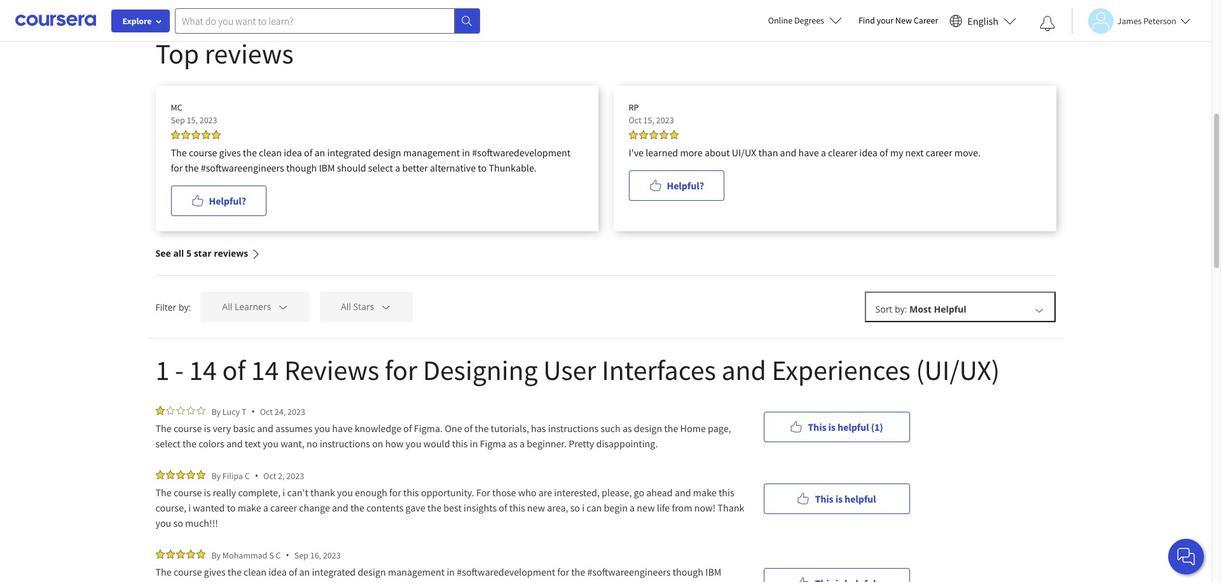 Task type: describe. For each thing, give the bounding box(es) containing it.
interfaces
[[602, 353, 716, 388]]

1 horizontal spatial thunkable.
[[489, 162, 537, 174]]

online degrees button
[[758, 6, 852, 34]]

top
[[156, 36, 199, 71]]

would
[[424, 438, 450, 450]]

all stars
[[341, 301, 374, 313]]

0 vertical spatial as
[[623, 422, 632, 435]]

tutorials,
[[491, 422, 529, 435]]

home
[[680, 422, 706, 435]]

from
[[672, 502, 692, 515]]

see all 5 star reviews button
[[156, 232, 261, 275]]

mohammad
[[223, 550, 267, 561]]

thank
[[718, 502, 745, 515]]

this up thank
[[719, 487, 735, 499]]

show notifications image
[[1040, 16, 1055, 31]]

by mohammad s c • sep 16, 2023
[[212, 550, 341, 562]]

t
[[242, 406, 247, 418]]

best
[[444, 502, 462, 515]]

0 vertical spatial integrated
[[327, 146, 371, 159]]

s
[[269, 550, 274, 561]]

sep inside by mohammad s c • sep 16, 2023
[[294, 550, 308, 561]]

0 vertical spatial to
[[478, 162, 487, 174]]

chevron down image
[[1033, 305, 1045, 316]]

in inside the course is very basic and assumes you have knowledge of figma. one of the tutorials, has instructions such as design the home page, select the colors and text you want, no instructions on how you would this in figma as a beginner. pretty disappointing.
[[470, 438, 478, 450]]

of inside the course is really complete, i can't thank you enough for this opportunity. for those who are interested, please, go ahead and make this course, i wanted to make a career change and the contents gave the best insights of this new area, so i can begin a new life from now! thank you so much!!!
[[499, 502, 507, 515]]

go
[[634, 487, 645, 499]]

1 vertical spatial so
[[173, 517, 183, 530]]

2023 inside rp oct 15, 2023
[[656, 115, 674, 126]]

and down basic
[[226, 438, 243, 450]]

0 vertical spatial should
[[337, 162, 366, 174]]

1 vertical spatial gives
[[204, 566, 226, 579]]

15, for course
[[187, 115, 198, 126]]

• for basic
[[252, 406, 255, 418]]

all stars button
[[320, 292, 413, 323]]

1 horizontal spatial instructions
[[548, 422, 599, 435]]

1 horizontal spatial alternative
[[430, 162, 476, 174]]

next
[[906, 146, 924, 159]]

find your new career
[[859, 15, 939, 26]]

course for by lucy t • oct 24, 2023
[[174, 422, 202, 435]]

course,
[[156, 502, 186, 515]]

16,
[[310, 550, 321, 561]]

explore
[[122, 15, 152, 27]]

helpful
[[934, 303, 967, 316]]

is inside the course is very basic and assumes you have knowledge of figma. one of the tutorials, has instructions such as design the home page, select the colors and text you want, no instructions on how you would this in figma as a beginner. pretty disappointing.
[[204, 422, 211, 435]]

about
[[705, 146, 730, 159]]

1 vertical spatial thunkable.
[[307, 581, 355, 583]]

those
[[492, 487, 516, 499]]

by for very
[[212, 406, 221, 418]]

by for really
[[212, 470, 221, 482]]

most
[[910, 303, 932, 316]]

1 star image from the left
[[176, 407, 185, 415]]

filipa
[[223, 470, 243, 482]]

i've learned more about ui/ux than and have a clearer idea of my next career move.
[[629, 146, 981, 159]]

2 14 from the left
[[251, 353, 279, 388]]

for
[[476, 487, 490, 499]]

and down by lucy t • oct 24, 2023
[[257, 422, 274, 435]]

life
[[657, 502, 670, 515]]

all for all stars
[[341, 301, 351, 313]]

sort
[[876, 303, 893, 316]]

2 new from the left
[[637, 502, 655, 515]]

star
[[194, 247, 212, 260]]

new
[[896, 15, 912, 26]]

0 horizontal spatial i
[[188, 502, 191, 515]]

the for by filipa c • oct 2, 2023
[[156, 487, 172, 499]]

a inside the course is very basic and assumes you have knowledge of figma. one of the tutorials, has instructions such as design the home page, select the colors and text you want, no instructions on how you would this in figma as a beginner. pretty disappointing.
[[520, 438, 525, 450]]

2 horizontal spatial select
[[368, 162, 393, 174]]

how
[[385, 438, 404, 450]]

2 star image from the left
[[186, 407, 195, 415]]

0 vertical spatial #softwaredevelopment
[[472, 146, 571, 159]]

one
[[445, 422, 462, 435]]

2 vertical spatial in
[[447, 566, 455, 579]]

chevron down image for learners
[[277, 302, 289, 313]]

can
[[587, 502, 602, 515]]

the for by lucy t • oct 24, 2023
[[156, 422, 172, 435]]

please,
[[602, 487, 632, 499]]

career
[[914, 15, 939, 26]]

• for complete,
[[255, 470, 258, 482]]

area,
[[547, 502, 568, 515]]

top reviews
[[156, 36, 294, 71]]

oct for the course is really complete, i can't thank you enough for this opportunity. for those who are interested, please, go ahead and make this course, i wanted to make a career change and the contents gave the best insights of this new area, so i can begin a new life from now! thank you so much!!!
[[263, 470, 276, 482]]

0 vertical spatial so
[[570, 502, 580, 515]]

learners
[[235, 301, 271, 313]]

english
[[968, 14, 999, 27]]

reviews
[[284, 353, 379, 388]]

0 vertical spatial management
[[403, 146, 460, 159]]

all for all learners
[[222, 301, 232, 313]]

1 horizontal spatial select
[[187, 581, 212, 583]]

user
[[543, 353, 596, 388]]

colors
[[199, 438, 224, 450]]

figma
[[480, 438, 506, 450]]

all
[[173, 247, 184, 260]]

chevron down image for stars
[[380, 302, 392, 313]]

this is helpful
[[815, 493, 876, 505]]

1 vertical spatial #softwareengineers
[[587, 566, 671, 579]]

helpful for this is helpful
[[845, 493, 876, 505]]

move.
[[955, 146, 981, 159]]

wanted
[[193, 502, 225, 515]]

such
[[601, 422, 621, 435]]

0 vertical spatial reviews
[[205, 36, 294, 71]]

2023 inside 'by filipa c • oct 2, 2023'
[[286, 470, 304, 482]]

1 new from the left
[[527, 502, 545, 515]]

disappointing.
[[596, 438, 658, 450]]

the course is very basic and assumes you have knowledge of figma. one of the tutorials, has instructions such as design the home page, select the colors and text you want, no instructions on how you would this in figma as a beginner. pretty disappointing.
[[156, 422, 733, 450]]

than
[[759, 146, 778, 159]]

find your new career link
[[852, 13, 945, 29]]

1 vertical spatial should
[[156, 581, 185, 583]]

stars
[[353, 301, 374, 313]]

1 star image from the left
[[166, 407, 175, 415]]

you right text
[[263, 438, 279, 450]]

opportunity.
[[421, 487, 474, 499]]

2023 inside by mohammad s c • sep 16, 2023
[[323, 550, 341, 561]]

the course is really complete, i can't thank you enough for this opportunity. for those who are interested, please, go ahead and make this course, i wanted to make a career change and the contents gave the best insights of this new area, so i can begin a new life from now! thank you so much!!!
[[156, 487, 747, 530]]

oct inside rp oct 15, 2023
[[629, 115, 642, 126]]

are
[[539, 487, 552, 499]]

your
[[877, 15, 894, 26]]

all learners
[[222, 301, 271, 313]]

ui/ux
[[732, 146, 757, 159]]

insights
[[464, 502, 497, 515]]

page,
[[708, 422, 731, 435]]

0 vertical spatial clean
[[259, 146, 282, 159]]

this up gave
[[403, 487, 419, 499]]

contents
[[367, 502, 404, 515]]

online degrees
[[768, 15, 824, 26]]

helpful? for gives
[[209, 195, 246, 207]]

basic
[[233, 422, 255, 435]]

helpful? button for course
[[171, 186, 267, 216]]

(1)
[[871, 421, 883, 434]]

see all 5 star reviews
[[156, 247, 248, 260]]

really
[[213, 487, 236, 499]]

0 horizontal spatial an
[[299, 566, 310, 579]]

course for by mohammad s c • sep 16, 2023
[[174, 566, 202, 579]]

begin
[[604, 502, 628, 515]]

1 vertical spatial the course gives the clean idea of an integrated design management in #softwaredevelopment for the #softwareengineers though ibm should select a better alternative to thunkable.
[[156, 566, 724, 583]]

this is helpful (1) button
[[764, 412, 910, 442]]

2 star image from the left
[[196, 407, 205, 415]]

0 horizontal spatial as
[[508, 438, 518, 450]]

2,
[[278, 470, 285, 482]]

all learners button
[[201, 292, 310, 323]]

pretty
[[569, 438, 594, 450]]

very
[[213, 422, 231, 435]]

1 vertical spatial integrated
[[312, 566, 356, 579]]

2 vertical spatial design
[[358, 566, 386, 579]]

text
[[245, 438, 261, 450]]

0 vertical spatial in
[[462, 146, 470, 159]]

1 horizontal spatial have
[[799, 146, 819, 159]]

0 vertical spatial gives
[[219, 146, 241, 159]]

have inside the course is very basic and assumes you have knowledge of figma. one of the tutorials, has instructions such as design the home page, select the colors and text you want, no instructions on how you would this in figma as a beginner. pretty disappointing.
[[332, 422, 353, 435]]

by: for filter
[[179, 301, 191, 313]]

and down the thank
[[332, 502, 348, 515]]

filter by:
[[156, 301, 191, 313]]

1 horizontal spatial to
[[296, 581, 305, 583]]

has
[[531, 422, 546, 435]]



Task type: vqa. For each thing, say whether or not it's contained in the screenshot.
the bottom Prepare
no



Task type: locate. For each thing, give the bounding box(es) containing it.
0 horizontal spatial alternative
[[249, 581, 294, 583]]

as up the disappointing.
[[623, 422, 632, 435]]

complete,
[[238, 487, 281, 499]]

1 vertical spatial c
[[276, 550, 281, 561]]

0 horizontal spatial instructions
[[320, 438, 370, 450]]

chevron down image inside all stars button
[[380, 302, 392, 313]]

sort by: most helpful
[[876, 303, 967, 316]]

is
[[829, 421, 836, 434], [204, 422, 211, 435], [204, 487, 211, 499], [836, 493, 843, 505]]

0 vertical spatial design
[[373, 146, 401, 159]]

this is helpful (1)
[[808, 421, 883, 434]]

1 horizontal spatial make
[[693, 487, 717, 499]]

instructions left on
[[320, 438, 370, 450]]

alternative
[[430, 162, 476, 174], [249, 581, 294, 583]]

this inside button
[[815, 493, 834, 505]]

management
[[403, 146, 460, 159], [388, 566, 445, 579]]

by
[[212, 406, 221, 418], [212, 470, 221, 482], [212, 550, 221, 561]]

1 horizontal spatial career
[[926, 146, 953, 159]]

1 - 14 of 14 reviews for designing user interfaces and experiences (ui/ux)
[[156, 353, 1000, 388]]

15, inside rp oct 15, 2023
[[644, 115, 655, 126]]

no
[[307, 438, 318, 450]]

ibm
[[319, 162, 335, 174], [706, 566, 722, 579]]

new down who
[[527, 502, 545, 515]]

1 horizontal spatial ibm
[[706, 566, 722, 579]]

0 horizontal spatial by:
[[179, 301, 191, 313]]

1 horizontal spatial an
[[315, 146, 325, 159]]

oct left 2,
[[263, 470, 276, 482]]

gives
[[219, 146, 241, 159], [204, 566, 226, 579]]

change
[[299, 502, 330, 515]]

c right s
[[276, 550, 281, 561]]

course up course,
[[174, 487, 202, 499]]

course inside the course is very basic and assumes you have knowledge of figma. one of the tutorials, has instructions such as design the home page, select the colors and text you want, no instructions on how you would this in figma as a beginner. pretty disappointing.
[[174, 422, 202, 435]]

1 vertical spatial •
[[255, 470, 258, 482]]

1 horizontal spatial as
[[623, 422, 632, 435]]

What do you want to learn? text field
[[175, 8, 455, 33]]

all left learners
[[222, 301, 232, 313]]

is inside the course is really complete, i can't thank you enough for this opportunity. for those who are interested, please, go ahead and make this course, i wanted to make a career change and the contents gave the best insights of this new area, so i can begin a new life from now! thank you so much!!!
[[204, 487, 211, 499]]

0 horizontal spatial ibm
[[319, 162, 335, 174]]

1 chevron down image from the left
[[277, 302, 289, 313]]

0 vertical spatial ibm
[[319, 162, 335, 174]]

sep down "mc"
[[171, 115, 185, 126]]

the
[[171, 146, 187, 159], [156, 422, 172, 435], [156, 487, 172, 499], [156, 566, 172, 579]]

1 horizontal spatial should
[[337, 162, 366, 174]]

for
[[171, 162, 183, 174], [385, 353, 417, 388], [389, 487, 401, 499], [557, 566, 569, 579]]

all left stars on the bottom of the page
[[341, 301, 351, 313]]

1 vertical spatial management
[[388, 566, 445, 579]]

career inside the course is really complete, i can't thank you enough for this opportunity. for those who are interested, please, go ahead and make this course, i wanted to make a career change and the contents gave the best insights of this new area, so i can begin a new life from now! thank you so much!!!
[[270, 502, 297, 515]]

gave
[[406, 502, 426, 515]]

career
[[926, 146, 953, 159], [270, 502, 297, 515]]

1 vertical spatial as
[[508, 438, 518, 450]]

i right course,
[[188, 502, 191, 515]]

0 vertical spatial though
[[286, 162, 317, 174]]

24,
[[275, 406, 286, 418]]

helpful? button
[[629, 170, 725, 201], [171, 186, 267, 216]]

by inside by lucy t • oct 24, 2023
[[212, 406, 221, 418]]

1 15, from the left
[[187, 115, 198, 126]]

helpful? up see all 5 star reviews button
[[209, 195, 246, 207]]

2 vertical spatial select
[[187, 581, 212, 583]]

i've
[[629, 146, 644, 159]]

make down the "complete," on the left
[[238, 502, 261, 515]]

2 by from the top
[[212, 470, 221, 482]]

(ui/ux)
[[916, 353, 1000, 388]]

course down the mc sep 15, 2023
[[189, 146, 217, 159]]

helpful? button for learned
[[629, 170, 725, 201]]

oct for the course is very basic and assumes you have knowledge of figma. one of the tutorials, has instructions such as design the home page, select the colors and text you want, no instructions on how you would this in figma as a beginner. pretty disappointing.
[[260, 406, 273, 418]]

1 vertical spatial helpful
[[845, 493, 876, 505]]

1
[[156, 353, 169, 388]]

select inside the course is very basic and assumes you have knowledge of figma. one of the tutorials, has instructions such as design the home page, select the colors and text you want, no instructions on how you would this in figma as a beginner. pretty disappointing.
[[156, 438, 180, 450]]

1 all from the left
[[222, 301, 232, 313]]

1 vertical spatial though
[[673, 566, 704, 579]]

lucy
[[223, 406, 240, 418]]

want,
[[281, 438, 305, 450]]

can't
[[287, 487, 308, 499]]

1 horizontal spatial i
[[283, 487, 285, 499]]

0 vertical spatial by
[[212, 406, 221, 418]]

0 horizontal spatial new
[[527, 502, 545, 515]]

1 horizontal spatial better
[[402, 162, 428, 174]]

helpful? button down learned
[[629, 170, 725, 201]]

by left the mohammad
[[212, 550, 221, 561]]

2 vertical spatial by
[[212, 550, 221, 561]]

chevron down image right learners
[[277, 302, 289, 313]]

1 vertical spatial select
[[156, 438, 180, 450]]

learned
[[646, 146, 678, 159]]

None search field
[[175, 8, 480, 33]]

0 vertical spatial the course gives the clean idea of an integrated design management in #softwaredevelopment for the #softwareengineers though ibm should select a better alternative to thunkable.
[[171, 146, 571, 174]]

who
[[518, 487, 537, 499]]

on
[[372, 438, 383, 450]]

0 vertical spatial alternative
[[430, 162, 476, 174]]

all inside 'all learners' button
[[222, 301, 232, 313]]

helpful for this is helpful (1)
[[838, 421, 869, 434]]

-
[[175, 353, 184, 388]]

this for this is helpful
[[815, 493, 834, 505]]

peterson
[[1144, 15, 1177, 26]]

1 horizontal spatial 14
[[251, 353, 279, 388]]

have left "clearer"
[[799, 146, 819, 159]]

1 vertical spatial an
[[299, 566, 310, 579]]

so down course,
[[173, 517, 183, 530]]

by left lucy
[[212, 406, 221, 418]]

beginner.
[[527, 438, 567, 450]]

english button
[[945, 0, 1022, 41]]

i left can't
[[283, 487, 285, 499]]

0 vertical spatial better
[[402, 162, 428, 174]]

you right how
[[406, 438, 422, 450]]

this
[[452, 438, 468, 450], [403, 487, 419, 499], [719, 487, 735, 499], [509, 502, 525, 515]]

by inside 'by filipa c • oct 2, 2023'
[[212, 470, 221, 482]]

by inside by mohammad s c • sep 16, 2023
[[212, 550, 221, 561]]

0 horizontal spatial helpful?
[[209, 195, 246, 207]]

1 horizontal spatial all
[[341, 301, 351, 313]]

instructions
[[548, 422, 599, 435], [320, 438, 370, 450]]

and up from
[[675, 487, 691, 499]]

• right t
[[252, 406, 255, 418]]

to inside the course is really complete, i can't thank you enough for this opportunity. for those who are interested, please, go ahead and make this course, i wanted to make a career change and the contents gave the best insights of this new area, so i can begin a new life from now! thank you so much!!!
[[227, 502, 236, 515]]

james peterson
[[1118, 15, 1177, 26]]

star image
[[166, 407, 175, 415], [196, 407, 205, 415]]

2023 inside the mc sep 15, 2023
[[200, 115, 217, 126]]

filled star image
[[181, 130, 190, 139], [212, 130, 220, 139], [629, 130, 638, 139], [649, 130, 658, 139], [659, 130, 668, 139], [156, 407, 164, 415], [166, 471, 175, 480], [176, 471, 185, 480], [196, 471, 205, 480], [166, 550, 175, 559]]

for inside the course is really complete, i can't thank you enough for this opportunity. for those who are interested, please, go ahead and make this course, i wanted to make a career change and the contents gave the best insights of this new area, so i can begin a new life from now! thank you so much!!!
[[389, 487, 401, 499]]

2 horizontal spatial i
[[582, 502, 585, 515]]

star image left lucy
[[196, 407, 205, 415]]

0 vertical spatial sep
[[171, 115, 185, 126]]

see
[[156, 247, 171, 260]]

1 vertical spatial oct
[[260, 406, 273, 418]]

the inside the course is very basic and assumes you have knowledge of figma. one of the tutorials, has instructions such as design the home page, select the colors and text you want, no instructions on how you would this in figma as a beginner. pretty disappointing.
[[156, 422, 172, 435]]

0 horizontal spatial better
[[221, 581, 247, 583]]

by:
[[179, 301, 191, 313], [895, 303, 907, 316]]

0 vertical spatial have
[[799, 146, 819, 159]]

1 vertical spatial helpful?
[[209, 195, 246, 207]]

thunkable.
[[489, 162, 537, 174], [307, 581, 355, 583]]

instructions up pretty
[[548, 422, 599, 435]]

sep
[[171, 115, 185, 126], [294, 550, 308, 561]]

3 by from the top
[[212, 550, 221, 561]]

by for the
[[212, 550, 221, 561]]

reviews
[[205, 36, 294, 71], [214, 247, 248, 260]]

helpful? down the more
[[667, 179, 704, 192]]

the inside the course is really complete, i can't thank you enough for this opportunity. for those who are interested, please, go ahead and make this course, i wanted to make a career change and the contents gave the best insights of this new area, so i can begin a new life from now! thank you so much!!!
[[156, 487, 172, 499]]

filled star image
[[171, 130, 180, 139], [191, 130, 200, 139], [201, 130, 210, 139], [639, 130, 648, 139], [670, 130, 678, 139], [156, 471, 164, 480], [186, 471, 195, 480], [156, 550, 164, 559], [176, 550, 185, 559], [186, 550, 195, 559], [196, 550, 205, 559]]

reviews inside button
[[214, 247, 248, 260]]

1 vertical spatial instructions
[[320, 438, 370, 450]]

idea
[[284, 146, 302, 159], [860, 146, 878, 159], [269, 566, 287, 579]]

1 vertical spatial clean
[[244, 566, 267, 579]]

course inside the course is really complete, i can't thank you enough for this opportunity. for those who are interested, please, go ahead and make this course, i wanted to make a career change and the contents gave the best insights of this new area, so i can begin a new life from now! thank you so much!!!
[[174, 487, 202, 499]]

course for by filipa c • oct 2, 2023
[[174, 487, 202, 499]]

0 vertical spatial an
[[315, 146, 325, 159]]

you down course,
[[156, 517, 171, 530]]

thank
[[310, 487, 335, 499]]

so
[[570, 502, 580, 515], [173, 517, 183, 530]]

and
[[780, 146, 797, 159], [722, 353, 766, 388], [257, 422, 274, 435], [226, 438, 243, 450], [675, 487, 691, 499], [332, 502, 348, 515]]

this down who
[[509, 502, 525, 515]]

• up the "complete," on the left
[[255, 470, 258, 482]]

2 vertical spatial •
[[286, 550, 289, 562]]

oct down rp
[[629, 115, 642, 126]]

career right "next"
[[926, 146, 953, 159]]

oct inside by lucy t • oct 24, 2023
[[260, 406, 273, 418]]

helpful inside button
[[838, 421, 869, 434]]

more
[[680, 146, 703, 159]]

sep inside the mc sep 15, 2023
[[171, 115, 185, 126]]

2 all from the left
[[341, 301, 351, 313]]

i left can
[[582, 502, 585, 515]]

find
[[859, 15, 875, 26]]

2 15, from the left
[[644, 115, 655, 126]]

new down go
[[637, 502, 655, 515]]

0 horizontal spatial star image
[[176, 407, 185, 415]]

by: for sort
[[895, 303, 907, 316]]

this inside button
[[808, 421, 827, 434]]

figma.
[[414, 422, 443, 435]]

the for by mohammad s c • sep 16, 2023
[[156, 566, 172, 579]]

1 vertical spatial this
[[815, 493, 834, 505]]

2023 inside by lucy t • oct 24, 2023
[[288, 406, 305, 418]]

0 vertical spatial c
[[245, 470, 250, 482]]

15, for learned
[[644, 115, 655, 126]]

c right filipa
[[245, 470, 250, 482]]

to
[[478, 162, 487, 174], [227, 502, 236, 515], [296, 581, 305, 583]]

0 vertical spatial #softwareengineers
[[201, 162, 284, 174]]

1 horizontal spatial sep
[[294, 550, 308, 561]]

experiences
[[772, 353, 911, 388]]

0 vertical spatial career
[[926, 146, 953, 159]]

star image down -
[[176, 407, 185, 415]]

chevron down image inside 'all learners' button
[[277, 302, 289, 313]]

so down interested,
[[570, 502, 580, 515]]

career down can't
[[270, 502, 297, 515]]

by: right filter at the bottom of page
[[179, 301, 191, 313]]

2 vertical spatial to
[[296, 581, 305, 583]]

0 horizontal spatial 14
[[189, 353, 217, 388]]

15, inside the mc sep 15, 2023
[[187, 115, 198, 126]]

0 horizontal spatial star image
[[166, 407, 175, 415]]

oct inside 'by filipa c • oct 2, 2023'
[[263, 470, 276, 482]]

1 horizontal spatial so
[[570, 502, 580, 515]]

this for this is helpful (1)
[[808, 421, 827, 434]]

star image left lucy
[[186, 407, 195, 415]]

the course gives the clean idea of an integrated design management in #softwaredevelopment for the #softwareengineers though ibm should select a better alternative to thunkable.
[[171, 146, 571, 174], [156, 566, 724, 583]]

this down the one
[[452, 438, 468, 450]]

james
[[1118, 15, 1142, 26]]

is inside button
[[829, 421, 836, 434]]

you right the thank
[[337, 487, 353, 499]]

c inside by mohammad s c • sep 16, 2023
[[276, 550, 281, 561]]

0 vertical spatial this
[[808, 421, 827, 434]]

1 vertical spatial make
[[238, 502, 261, 515]]

rp oct 15, 2023
[[629, 102, 674, 126]]

by left filipa
[[212, 470, 221, 482]]

coursera image
[[15, 10, 96, 31]]

have left knowledge
[[332, 422, 353, 435]]

integrated
[[327, 146, 371, 159], [312, 566, 356, 579]]

• right s
[[286, 550, 289, 562]]

helpful inside button
[[845, 493, 876, 505]]

chat with us image
[[1176, 547, 1197, 567]]

1 vertical spatial to
[[227, 502, 236, 515]]

0 vertical spatial make
[[693, 487, 717, 499]]

sep left 16,
[[294, 550, 308, 561]]

2 horizontal spatial to
[[478, 162, 487, 174]]

1 horizontal spatial though
[[673, 566, 704, 579]]

0 vertical spatial •
[[252, 406, 255, 418]]

0 horizontal spatial thunkable.
[[307, 581, 355, 583]]

1 vertical spatial design
[[634, 422, 662, 435]]

5
[[186, 247, 192, 260]]

2 chevron down image from the left
[[380, 302, 392, 313]]

0 horizontal spatial make
[[238, 502, 261, 515]]

course down much!!!
[[174, 566, 202, 579]]

select
[[368, 162, 393, 174], [156, 438, 180, 450], [187, 581, 212, 583]]

interested,
[[554, 487, 600, 499]]

by: right sort
[[895, 303, 907, 316]]

and up page,
[[722, 353, 766, 388]]

0 vertical spatial select
[[368, 162, 393, 174]]

helpful?
[[667, 179, 704, 192], [209, 195, 246, 207]]

you up no
[[315, 422, 330, 435]]

14 up by lucy t • oct 24, 2023
[[251, 353, 279, 388]]

and right than
[[780, 146, 797, 159]]

1 14 from the left
[[189, 353, 217, 388]]

1 vertical spatial better
[[221, 581, 247, 583]]

make up now!
[[693, 487, 717, 499]]

chevron down image
[[277, 302, 289, 313], [380, 302, 392, 313]]

online
[[768, 15, 793, 26]]

as down tutorials, on the left bottom of page
[[508, 438, 518, 450]]

oct left 24,
[[260, 406, 273, 418]]

chevron down image right stars on the bottom of the page
[[380, 302, 392, 313]]

0 horizontal spatial though
[[286, 162, 317, 174]]

is inside button
[[836, 493, 843, 505]]

course up the colors
[[174, 422, 202, 435]]

1 vertical spatial reviews
[[214, 247, 248, 260]]

enough
[[355, 487, 387, 499]]

1 vertical spatial in
[[470, 438, 478, 450]]

1 horizontal spatial 15,
[[644, 115, 655, 126]]

1 vertical spatial #softwaredevelopment
[[457, 566, 555, 579]]

make
[[693, 487, 717, 499], [238, 502, 261, 515]]

1 vertical spatial alternative
[[249, 581, 294, 583]]

0 vertical spatial thunkable.
[[489, 162, 537, 174]]

1 vertical spatial career
[[270, 502, 297, 515]]

1 vertical spatial have
[[332, 422, 353, 435]]

all inside all stars button
[[341, 301, 351, 313]]

my
[[890, 146, 904, 159]]

james peterson button
[[1072, 8, 1191, 33]]

1 vertical spatial ibm
[[706, 566, 722, 579]]

c inside 'by filipa c • oct 2, 2023'
[[245, 470, 250, 482]]

this inside the course is very basic and assumes you have knowledge of figma. one of the tutorials, has instructions such as design the home page, select the colors and text you want, no instructions on how you would this in figma as a beginner. pretty disappointing.
[[452, 438, 468, 450]]

the
[[243, 146, 257, 159], [185, 162, 199, 174], [475, 422, 489, 435], [664, 422, 678, 435], [183, 438, 197, 450], [351, 502, 365, 515], [428, 502, 442, 515], [228, 566, 242, 579], [571, 566, 585, 579]]

0 horizontal spatial so
[[173, 517, 183, 530]]

star image down 1
[[166, 407, 175, 415]]

0 horizontal spatial #softwareengineers
[[201, 162, 284, 174]]

1 by from the top
[[212, 406, 221, 418]]

design inside the course is very basic and assumes you have knowledge of figma. one of the tutorials, has instructions such as design the home page, select the colors and text you want, no instructions on how you would this in figma as a beginner. pretty disappointing.
[[634, 422, 662, 435]]

0 vertical spatial oct
[[629, 115, 642, 126]]

designing
[[423, 353, 538, 388]]

helpful? for more
[[667, 179, 704, 192]]

0 horizontal spatial career
[[270, 502, 297, 515]]

1 vertical spatial sep
[[294, 550, 308, 561]]

star image
[[176, 407, 185, 415], [186, 407, 195, 415]]

0 vertical spatial helpful?
[[667, 179, 704, 192]]

degrees
[[795, 15, 824, 26]]

0 horizontal spatial sep
[[171, 115, 185, 126]]

14 right -
[[189, 353, 217, 388]]

helpful? button up see all 5 star reviews button
[[171, 186, 267, 216]]



